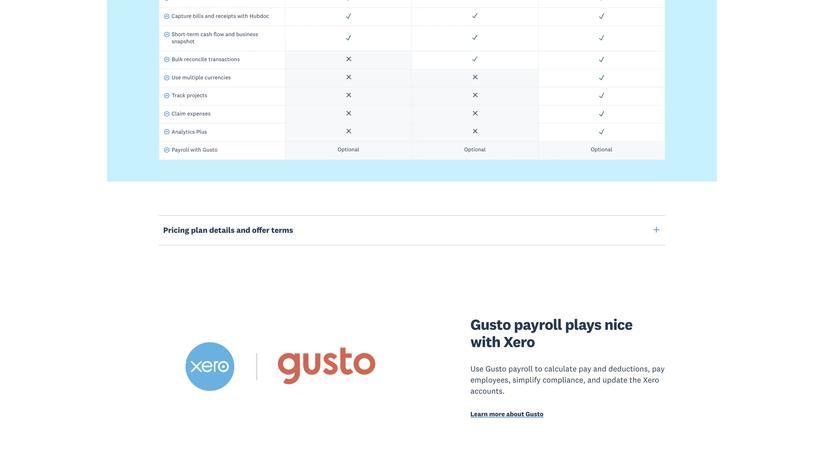 Task type: describe. For each thing, give the bounding box(es) containing it.
plus
[[196, 128, 207, 135]]

bulk reconcile transactions
[[172, 56, 240, 63]]

update
[[603, 376, 628, 385]]

use for use multiple currencies
[[172, 74, 181, 81]]

excluded image for use multiple currencies
[[345, 74, 352, 81]]

use gusto payroll to calculate pay and deductions, pay employees, simplify compliance, and update the xero accounts.
[[471, 364, 665, 397]]

0 vertical spatial excluded image
[[345, 56, 352, 62]]

gusto inside button
[[203, 146, 218, 153]]

with inside button
[[191, 146, 201, 153]]

and left update
[[588, 376, 601, 385]]

nice
[[605, 315, 633, 334]]

to
[[535, 364, 543, 374]]

snapshot
[[172, 38, 195, 45]]

about
[[507, 410, 524, 419]]

1 optional from the left
[[338, 146, 359, 153]]

flow
[[214, 31, 224, 38]]

track
[[172, 92, 185, 99]]

term
[[187, 31, 199, 38]]

business
[[236, 31, 258, 38]]

expenses
[[187, 110, 211, 117]]

pricing
[[163, 225, 189, 235]]

and inside dropdown button
[[237, 225, 250, 235]]

learn more about gusto link
[[471, 410, 666, 420]]

short-term cash flow and business snapshot button
[[164, 31, 281, 46]]

excluded image for track projects
[[345, 92, 352, 99]]

accounts.
[[471, 387, 505, 397]]

excluded image for claim expenses
[[345, 110, 352, 117]]

analytics
[[172, 128, 195, 135]]

transactions
[[209, 56, 240, 63]]

details
[[209, 225, 235, 235]]

xero inside the gusto payroll plays nice with xero
[[504, 333, 535, 352]]

payroll
[[172, 146, 189, 153]]

use for use gusto payroll to calculate pay and deductions, pay employees, simplify compliance, and update the xero accounts.
[[471, 364, 484, 374]]

hubdoc
[[250, 12, 269, 20]]

analytics plus
[[172, 128, 207, 135]]

use multiple currencies button
[[164, 74, 231, 83]]

1 pay from the left
[[579, 364, 592, 374]]

and up update
[[594, 364, 607, 374]]

gusto payroll plays nice with xero
[[471, 315, 633, 352]]

projects
[[187, 92, 207, 99]]

gusto inside the gusto payroll plays nice with xero
[[471, 315, 511, 334]]

payroll with gusto
[[172, 146, 218, 153]]

payroll inside use gusto payroll to calculate pay and deductions, pay employees, simplify compliance, and update the xero accounts.
[[509, 364, 533, 374]]

capture
[[172, 12, 192, 20]]

reconcile
[[184, 56, 207, 63]]

plan
[[191, 225, 208, 235]]

2 pay from the left
[[652, 364, 665, 374]]

short-
[[172, 31, 187, 38]]

pricing plan details and offer terms button
[[159, 216, 666, 246]]



Task type: vqa. For each thing, say whether or not it's contained in the screenshot.
"term"
yes



Task type: locate. For each thing, give the bounding box(es) containing it.
offer
[[252, 225, 270, 235]]

learn
[[471, 410, 488, 419]]

plays
[[565, 315, 602, 334]]

0 horizontal spatial pay
[[579, 364, 592, 374]]

claim expenses
[[172, 110, 211, 117]]

learn more about gusto
[[471, 410, 544, 419]]

more
[[490, 410, 505, 419]]

with
[[238, 12, 248, 20], [191, 146, 201, 153], [471, 333, 501, 352]]

short-term cash flow and business snapshot
[[172, 31, 258, 45]]

with inside button
[[238, 12, 248, 20]]

xero and gusto brands image
[[159, 306, 406, 429]]

gusto inside use gusto payroll to calculate pay and deductions, pay employees, simplify compliance, and update the xero accounts.
[[486, 364, 507, 374]]

and inside button
[[205, 12, 214, 20]]

1 horizontal spatial xero
[[644, 376, 660, 385]]

pay up compliance,
[[579, 364, 592, 374]]

and right flow
[[226, 31, 235, 38]]

use left multiple
[[172, 74, 181, 81]]

claim
[[172, 110, 186, 117]]

payroll
[[514, 315, 562, 334], [509, 364, 533, 374]]

payroll with gusto button
[[164, 146, 218, 155]]

0 horizontal spatial xero
[[504, 333, 535, 352]]

use
[[172, 74, 181, 81], [471, 364, 484, 374]]

2 optional from the left
[[465, 146, 486, 153]]

track projects button
[[164, 92, 207, 101]]

employees,
[[471, 376, 511, 385]]

0 horizontal spatial use
[[172, 74, 181, 81]]

compliance,
[[543, 376, 586, 385]]

deductions,
[[609, 364, 650, 374]]

payroll inside the gusto payroll plays nice with xero
[[514, 315, 562, 334]]

excluded image
[[345, 74, 352, 81], [472, 74, 479, 81], [345, 92, 352, 99], [345, 110, 352, 117], [472, 110, 479, 117], [345, 128, 352, 135]]

excluded image
[[345, 56, 352, 62], [472, 92, 479, 99], [472, 128, 479, 135]]

2 vertical spatial excluded image
[[472, 128, 479, 135]]

claim expenses button
[[164, 110, 211, 119]]

2 horizontal spatial with
[[471, 333, 501, 352]]

1 horizontal spatial use
[[471, 364, 484, 374]]

use inside use gusto payroll to calculate pay and deductions, pay employees, simplify compliance, and update the xero accounts.
[[471, 364, 484, 374]]

use inside button
[[172, 74, 181, 81]]

bulk reconcile transactions button
[[164, 56, 240, 65]]

pay right deductions,
[[652, 364, 665, 374]]

and left offer
[[237, 225, 250, 235]]

0 vertical spatial with
[[238, 12, 248, 20]]

capture bills and receipts with hubdoc
[[172, 12, 269, 20]]

pay
[[579, 364, 592, 374], [652, 364, 665, 374]]

included image
[[345, 13, 352, 19], [472, 13, 479, 19], [599, 13, 605, 19], [345, 34, 352, 41], [472, 34, 479, 41], [599, 92, 605, 99], [599, 110, 605, 117]]

1 vertical spatial with
[[191, 146, 201, 153]]

0 vertical spatial use
[[172, 74, 181, 81]]

analytics plus button
[[164, 128, 207, 137]]

included image
[[345, 0, 352, 1], [599, 0, 605, 1], [599, 34, 605, 41], [472, 56, 479, 62], [599, 56, 605, 62], [599, 74, 605, 81], [599, 128, 605, 135]]

and right bills
[[205, 12, 214, 20]]

1 vertical spatial payroll
[[509, 364, 533, 374]]

xero inside use gusto payroll to calculate pay and deductions, pay employees, simplify compliance, and update the xero accounts.
[[644, 376, 660, 385]]

2 vertical spatial with
[[471, 333, 501, 352]]

bills
[[193, 12, 204, 20]]

the
[[630, 376, 642, 385]]

gusto
[[203, 146, 218, 153], [471, 315, 511, 334], [486, 364, 507, 374], [526, 410, 544, 419]]

with inside the gusto payroll plays nice with xero
[[471, 333, 501, 352]]

and inside short-term cash flow and business snapshot
[[226, 31, 235, 38]]

0 vertical spatial xero
[[504, 333, 535, 352]]

with for capture bills and receipts with hubdoc
[[238, 12, 248, 20]]

terms
[[271, 225, 293, 235]]

1 horizontal spatial optional
[[465, 146, 486, 153]]

receipts
[[216, 12, 236, 20]]

excluded image for track projects
[[472, 92, 479, 99]]

cash
[[201, 31, 212, 38]]

0 horizontal spatial optional
[[338, 146, 359, 153]]

calculate
[[545, 364, 577, 374]]

and
[[205, 12, 214, 20], [226, 31, 235, 38], [237, 225, 250, 235], [594, 364, 607, 374], [588, 376, 601, 385]]

1 vertical spatial use
[[471, 364, 484, 374]]

simplify
[[513, 376, 541, 385]]

use up employees,
[[471, 364, 484, 374]]

use multiple currencies
[[172, 74, 231, 81]]

1 vertical spatial xero
[[644, 376, 660, 385]]

2 horizontal spatial optional
[[591, 146, 613, 153]]

optional
[[338, 146, 359, 153], [465, 146, 486, 153], [591, 146, 613, 153]]

with for gusto payroll plays nice with xero
[[471, 333, 501, 352]]

multiple
[[182, 74, 203, 81]]

1 vertical spatial excluded image
[[472, 92, 479, 99]]

bulk
[[172, 56, 183, 63]]

currencies
[[205, 74, 231, 81]]

track projects
[[172, 92, 207, 99]]

3 optional from the left
[[591, 146, 613, 153]]

xero
[[504, 333, 535, 352], [644, 376, 660, 385]]

1 horizontal spatial with
[[238, 12, 248, 20]]

excluded image for analytics plus
[[472, 128, 479, 135]]

0 vertical spatial payroll
[[514, 315, 562, 334]]

1 horizontal spatial pay
[[652, 364, 665, 374]]

excluded image for analytics plus
[[345, 128, 352, 135]]

pricing plan details and offer terms
[[163, 225, 293, 235]]

capture bills and receipts with hubdoc button
[[164, 12, 269, 21]]

0 horizontal spatial with
[[191, 146, 201, 153]]



